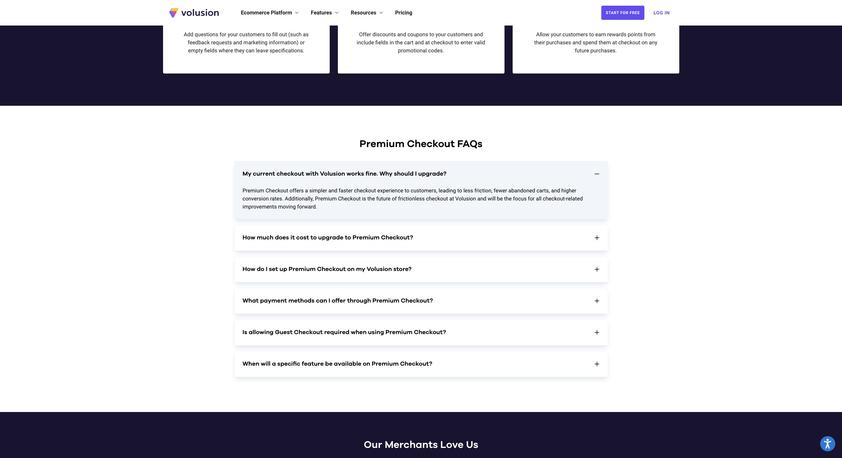 Task type: vqa. For each thing, say whether or not it's contained in the screenshot.
THE within the Offer Discounts And Coupons To Your Customers And Include Fields In The Cart And At Checkout To Enter Valid Promotional Codes.
yes



Task type: locate. For each thing, give the bounding box(es) containing it.
less
[[464, 188, 474, 194]]

can inside add questions for your customers to fill out (such as feedback requests and marketing information) or empty fields where they can leave specifications.
[[246, 47, 255, 54]]

a left the specific
[[272, 362, 276, 368]]

checkout up offers
[[277, 171, 304, 177]]

leave
[[256, 47, 269, 54]]

to left fill on the top
[[266, 31, 271, 38]]

1 horizontal spatial the
[[396, 39, 403, 46]]

0 horizontal spatial customers
[[240, 31, 265, 38]]

offer
[[332, 298, 346, 304]]

1 vertical spatial fields
[[204, 47, 217, 54]]

how for how much does it cost to upgrade to premium checkout?
[[243, 235, 256, 241]]

customers inside add questions for your customers to fill out (such as feedback requests and marketing information) or empty fields where they can leave specifications.
[[240, 31, 265, 38]]

free
[[630, 10, 640, 15]]

information)
[[269, 39, 299, 46]]

future down experience
[[377, 196, 391, 202]]

1 vertical spatial for
[[528, 196, 535, 202]]

ecommerce platform button
[[241, 9, 300, 17]]

and down coupons on the top of the page
[[415, 39, 424, 46]]

questions
[[195, 31, 218, 38]]

0 horizontal spatial volusion
[[320, 171, 345, 177]]

codes.
[[429, 47, 445, 54]]

additionally,
[[285, 196, 314, 202]]

upgrade?
[[419, 171, 447, 177]]

checkout? inside "button"
[[414, 330, 446, 336]]

can inside button
[[316, 298, 327, 304]]

0 vertical spatial volusion
[[320, 171, 345, 177]]

checkout inside "button"
[[294, 330, 323, 336]]

offer discounts and coupons to your customers and include fields in the cart and at checkout to enter valid promotional codes.
[[357, 31, 486, 54]]

is allowing guest checkout required when using premium checkout?
[[243, 330, 446, 336]]

0 horizontal spatial for
[[220, 31, 226, 38]]

0 horizontal spatial future
[[377, 196, 391, 202]]

add questions for your customers to fill out (such as feedback requests and marketing information) or empty fields where they can leave specifications.
[[184, 31, 309, 54]]

1 vertical spatial how
[[243, 267, 256, 273]]

and inside the allow your customers to earn rewards points from their purchases and spend them at checkout on any future purchases.
[[573, 39, 582, 46]]

will
[[488, 196, 496, 202], [261, 362, 271, 368]]

valid
[[475, 39, 486, 46]]

premium inside "button"
[[386, 330, 413, 336]]

the right in
[[396, 39, 403, 46]]

1 your from the left
[[228, 31, 238, 38]]

how much does it cost to upgrade to premium checkout? button
[[235, 225, 608, 251]]

volusion down 'less'
[[456, 196, 476, 202]]

what payment methods can i offer through premium checkout?
[[243, 298, 433, 304]]

fields inside add questions for your customers to fill out (such as feedback requests and marketing information) or empty fields where they can leave specifications.
[[204, 47, 217, 54]]

at inside premium checkout offers a simpler and faster checkout experience to customers, leading to less friction, fewer abandoned carts, and higher conversion rates. additionally, premium checkout is the future of frictionless checkout at volusion and will be the focus for all checkout-related improvements moving forward.
[[450, 196, 454, 202]]

3 your from the left
[[551, 31, 562, 38]]

resources button
[[351, 9, 385, 17]]

0 horizontal spatial on
[[348, 267, 355, 273]]

my
[[356, 267, 366, 273]]

a inside button
[[272, 362, 276, 368]]

be
[[497, 196, 503, 202], [325, 362, 333, 368]]

0 vertical spatial future
[[575, 47, 590, 54]]

1 horizontal spatial on
[[363, 362, 371, 368]]

available
[[334, 362, 362, 368]]

1 horizontal spatial volusion
[[367, 267, 392, 273]]

checkout down faster
[[338, 196, 361, 202]]

at
[[426, 39, 430, 46], [613, 39, 618, 46], [450, 196, 454, 202]]

0 vertical spatial be
[[497, 196, 503, 202]]

features button
[[311, 9, 340, 17]]

on right 'available'
[[363, 362, 371, 368]]

checkout? down is allowing guest checkout required when using premium checkout? "button"
[[400, 362, 433, 368]]

1 vertical spatial will
[[261, 362, 271, 368]]

your inside offer discounts and coupons to your customers and include fields in the cart and at checkout to enter valid promotional codes.
[[436, 31, 446, 38]]

0 horizontal spatial the
[[368, 196, 375, 202]]

0 horizontal spatial will
[[261, 362, 271, 368]]

your up requests
[[228, 31, 238, 38]]

focus
[[514, 196, 527, 202]]

start
[[606, 10, 620, 15]]

2 horizontal spatial your
[[551, 31, 562, 38]]

be inside button
[[325, 362, 333, 368]]

1 horizontal spatial will
[[488, 196, 496, 202]]

can down marketing
[[246, 47, 255, 54]]

on left my
[[348, 267, 355, 273]]

on inside the allow your customers to earn rewards points from their purchases and spend them at checkout on any future purchases.
[[642, 39, 648, 46]]

start for free
[[606, 10, 640, 15]]

1 vertical spatial on
[[348, 267, 355, 273]]

2 horizontal spatial i
[[415, 171, 417, 177]]

0 vertical spatial a
[[305, 188, 308, 194]]

and up cart
[[398, 31, 406, 38]]

and up they
[[233, 39, 242, 46]]

2 customers from the left
[[448, 31, 473, 38]]

the right is
[[368, 196, 375, 202]]

2 vertical spatial i
[[329, 298, 331, 304]]

1 horizontal spatial future
[[575, 47, 590, 54]]

start for free link
[[602, 6, 645, 20]]

forward.
[[297, 204, 317, 210]]

allowing
[[249, 330, 274, 336]]

checkout right "guest"
[[294, 330, 323, 336]]

premium right using
[[386, 330, 413, 336]]

checkout
[[432, 39, 454, 46], [619, 39, 641, 46], [277, 171, 304, 177], [354, 188, 376, 194], [426, 196, 448, 202]]

1 vertical spatial i
[[266, 267, 268, 273]]

how
[[243, 235, 256, 241], [243, 267, 256, 273]]

2 horizontal spatial at
[[613, 39, 618, 46]]

customers up marketing
[[240, 31, 265, 38]]

will down friction,
[[488, 196, 496, 202]]

checkout up codes.
[[432, 39, 454, 46]]

feedback
[[188, 39, 210, 46]]

requests
[[211, 39, 232, 46]]

the
[[396, 39, 403, 46], [368, 196, 375, 202], [505, 196, 512, 202]]

premium up my
[[353, 235, 380, 241]]

to right 'cost' at the left
[[311, 235, 317, 241]]

fields down discounts
[[376, 39, 389, 46]]

the down 'fewer'
[[505, 196, 512, 202]]

at up codes.
[[426, 39, 430, 46]]

improvements
[[243, 204, 277, 210]]

customers inside offer discounts and coupons to your customers and include fields in the cart and at checkout to enter valid promotional codes.
[[448, 31, 473, 38]]

to inside add questions for your customers to fill out (such as feedback requests and marketing information) or empty fields where they can leave specifications.
[[266, 31, 271, 38]]

0 horizontal spatial at
[[426, 39, 430, 46]]

promotional
[[398, 47, 427, 54]]

i right "do"
[[266, 267, 268, 273]]

it
[[291, 235, 295, 241]]

a right offers
[[305, 188, 308, 194]]

for up requests
[[220, 31, 226, 38]]

features
[[311, 9, 332, 16]]

fields down requests
[[204, 47, 217, 54]]

checkout left my
[[317, 267, 346, 273]]

and down friction,
[[478, 196, 487, 202]]

premium checkout offers a simpler and faster checkout experience to customers, leading to less friction, fewer abandoned carts, and higher conversion rates. additionally, premium checkout is the future of frictionless checkout at volusion and will be the focus for all checkout-related improvements moving forward.
[[243, 188, 583, 210]]

1 vertical spatial future
[[377, 196, 391, 202]]

ecommerce
[[241, 9, 270, 16]]

how much does it cost to upgrade to premium checkout?
[[243, 235, 413, 241]]

out
[[279, 31, 287, 38]]

2 horizontal spatial on
[[642, 39, 648, 46]]

1 horizontal spatial your
[[436, 31, 446, 38]]

0 horizontal spatial fields
[[204, 47, 217, 54]]

0 vertical spatial for
[[220, 31, 226, 38]]

can
[[246, 47, 255, 54], [316, 298, 327, 304]]

volusion right my
[[367, 267, 392, 273]]

checkout? down how do i set up premium checkout on my volusion store? button
[[401, 298, 433, 304]]

abandoned
[[509, 188, 536, 194]]

1 horizontal spatial for
[[528, 196, 535, 202]]

0 vertical spatial i
[[415, 171, 417, 177]]

checkout? up when will a specific feature be available on premium checkout? button
[[414, 330, 446, 336]]

discounts
[[373, 31, 396, 38]]

rewards
[[571, 20, 599, 26]]

1 vertical spatial be
[[325, 362, 333, 368]]

what
[[243, 298, 259, 304]]

a
[[305, 188, 308, 194], [272, 362, 276, 368]]

your up purchases
[[551, 31, 562, 38]]

and
[[398, 31, 406, 38], [474, 31, 483, 38], [233, 39, 242, 46], [415, 39, 424, 46], [573, 39, 582, 46], [329, 188, 338, 194], [552, 188, 561, 194], [478, 196, 487, 202]]

checkout
[[407, 139, 455, 149], [266, 188, 288, 194], [338, 196, 361, 202], [317, 267, 346, 273], [294, 330, 323, 336]]

0 horizontal spatial can
[[246, 47, 255, 54]]

0 vertical spatial how
[[243, 235, 256, 241]]

1 horizontal spatial can
[[316, 298, 327, 304]]

at down leading
[[450, 196, 454, 202]]

rewards points
[[571, 20, 622, 26]]

how do i set up premium checkout on my volusion store? button
[[235, 257, 608, 282]]

i left offer
[[329, 298, 331, 304]]

i right should
[[415, 171, 417, 177]]

how left much
[[243, 235, 256, 241]]

1 vertical spatial can
[[316, 298, 327, 304]]

your inside add questions for your customers to fill out (such as feedback requests and marketing information) or empty fields where they can leave specifications.
[[228, 31, 238, 38]]

checkout? up store?
[[381, 235, 413, 241]]

1 vertical spatial volusion
[[456, 196, 476, 202]]

1 horizontal spatial at
[[450, 196, 454, 202]]

0 vertical spatial can
[[246, 47, 255, 54]]

in
[[665, 10, 670, 15]]

for inside premium checkout offers a simpler and faster checkout experience to customers, leading to less friction, fewer abandoned carts, and higher conversion rates. additionally, premium checkout is the future of frictionless checkout at volusion and will be the focus for all checkout-related improvements moving forward.
[[528, 196, 535, 202]]

0 vertical spatial fields
[[376, 39, 389, 46]]

at inside the allow your customers to earn rewards points from their purchases and spend them at checkout on any future purchases.
[[613, 39, 618, 46]]

2 horizontal spatial the
[[505, 196, 512, 202]]

checkout up is
[[354, 188, 376, 194]]

1 horizontal spatial be
[[497, 196, 503, 202]]

should
[[394, 171, 414, 177]]

a inside premium checkout offers a simpler and faster checkout experience to customers, leading to less friction, fewer abandoned carts, and higher conversion rates. additionally, premium checkout is the future of frictionless checkout at volusion and will be the focus for all checkout-related improvements moving forward.
[[305, 188, 308, 194]]

2 your from the left
[[436, 31, 446, 38]]

to
[[266, 31, 271, 38], [430, 31, 435, 38], [590, 31, 595, 38], [455, 39, 460, 46], [405, 188, 410, 194], [458, 188, 463, 194], [311, 235, 317, 241], [345, 235, 351, 241]]

1 horizontal spatial fields
[[376, 39, 389, 46]]

1 vertical spatial a
[[272, 362, 276, 368]]

0 horizontal spatial your
[[228, 31, 238, 38]]

(such
[[289, 31, 302, 38]]

2 horizontal spatial customers
[[563, 31, 588, 38]]

feature
[[302, 362, 324, 368]]

1 horizontal spatial a
[[305, 188, 308, 194]]

my
[[243, 171, 252, 177]]

at down rewards
[[613, 39, 618, 46]]

can left offer
[[316, 298, 327, 304]]

on left any
[[642, 39, 648, 46]]

your up codes.
[[436, 31, 446, 38]]

2 vertical spatial on
[[363, 362, 371, 368]]

0 vertical spatial on
[[642, 39, 648, 46]]

our
[[364, 441, 383, 451]]

to right upgrade at the bottom of the page
[[345, 235, 351, 241]]

customers up enter
[[448, 31, 473, 38]]

2 horizontal spatial volusion
[[456, 196, 476, 202]]

at inside offer discounts and coupons to your customers and include fields in the cart and at checkout to enter valid promotional codes.
[[426, 39, 430, 46]]

them
[[599, 39, 611, 46]]

be down 'fewer'
[[497, 196, 503, 202]]

what payment methods can i offer through premium checkout? button
[[235, 289, 608, 314]]

1 customers from the left
[[240, 31, 265, 38]]

how for how do i set up premium checkout on my volusion store?
[[243, 267, 256, 273]]

2 how from the top
[[243, 267, 256, 273]]

be right the feature
[[325, 362, 333, 368]]

their
[[535, 39, 545, 46]]

log
[[654, 10, 664, 15]]

checkout down leading
[[426, 196, 448, 202]]

platform
[[271, 9, 292, 16]]

for left all
[[528, 196, 535, 202]]

checkout down points
[[619, 39, 641, 46]]

to up "spend"
[[590, 31, 595, 38]]

and left "spend"
[[573, 39, 582, 46]]

1 how from the top
[[243, 235, 256, 241]]

will right when
[[261, 362, 271, 368]]

how left "do"
[[243, 267, 256, 273]]

customers down rewards
[[563, 31, 588, 38]]

2 vertical spatial volusion
[[367, 267, 392, 273]]

0 horizontal spatial be
[[325, 362, 333, 368]]

0 horizontal spatial a
[[272, 362, 276, 368]]

frictionless
[[398, 196, 425, 202]]

0 horizontal spatial i
[[266, 267, 268, 273]]

cart
[[404, 39, 414, 46]]

premium down simpler
[[315, 196, 337, 202]]

as
[[303, 31, 309, 38]]

3 customers from the left
[[563, 31, 588, 38]]

volusion right with
[[320, 171, 345, 177]]

in
[[390, 39, 394, 46]]

fill
[[272, 31, 278, 38]]

fields inside offer discounts and coupons to your customers and include fields in the cart and at checkout to enter valid promotional codes.
[[376, 39, 389, 46]]

does
[[275, 235, 289, 241]]

and inside add questions for your customers to fill out (such as feedback requests and marketing information) or empty fields where they can leave specifications.
[[233, 39, 242, 46]]

1 horizontal spatial i
[[329, 298, 331, 304]]

0 vertical spatial will
[[488, 196, 496, 202]]

log in
[[654, 10, 670, 15]]

1 horizontal spatial customers
[[448, 31, 473, 38]]

add
[[184, 31, 194, 38]]

is allowing guest checkout required when using premium checkout? button
[[235, 320, 608, 346]]

future down "spend"
[[575, 47, 590, 54]]



Task type: describe. For each thing, give the bounding box(es) containing it.
marketing
[[244, 39, 268, 46]]

much
[[257, 235, 274, 241]]

rewards
[[608, 31, 627, 38]]

our merchants love us
[[364, 441, 479, 451]]

of
[[392, 196, 397, 202]]

future inside premium checkout offers a simpler and faster checkout experience to customers, leading to less friction, fewer abandoned carts, and higher conversion rates. additionally, premium checkout is the future of frictionless checkout at volusion and will be the focus for all checkout-related improvements moving forward.
[[377, 196, 391, 202]]

to left 'less'
[[458, 188, 463, 194]]

checkout inside 'button'
[[277, 171, 304, 177]]

simpler
[[310, 188, 327, 194]]

required
[[324, 330, 350, 336]]

to left enter
[[455, 39, 460, 46]]

the inside offer discounts and coupons to your customers and include fields in the cart and at checkout to enter valid promotional codes.
[[396, 39, 403, 46]]

ecommerce platform
[[241, 9, 292, 16]]

when will a specific feature be available on premium checkout?
[[243, 362, 433, 368]]

set
[[269, 267, 278, 273]]

to right coupons on the top of the page
[[430, 31, 435, 38]]

premium down using
[[372, 362, 399, 368]]

how do i set up premium checkout on my volusion store?
[[243, 267, 412, 273]]

premium up why
[[360, 139, 405, 149]]

resources
[[351, 9, 377, 16]]

premium checkout faqs
[[360, 139, 483, 149]]

upgrade
[[318, 235, 344, 241]]

your inside the allow your customers to earn rewards points from their purchases and spend them at checkout on any future purchases.
[[551, 31, 562, 38]]

pricing
[[395, 9, 413, 16]]

premium right through
[[373, 298, 400, 304]]

using
[[368, 330, 384, 336]]

include
[[357, 39, 374, 46]]

offer
[[359, 31, 371, 38]]

volusion inside button
[[367, 267, 392, 273]]

purchases
[[547, 39, 572, 46]]

for
[[621, 10, 629, 15]]

checkout inside offer discounts and coupons to your customers and include fields in the cart and at checkout to enter valid promotional codes.
[[432, 39, 454, 46]]

i inside 'button'
[[415, 171, 417, 177]]

checkout inside the allow your customers to earn rewards points from their purchases and spend them at checkout on any future purchases.
[[619, 39, 641, 46]]

leading
[[439, 188, 456, 194]]

to up frictionless
[[405, 188, 410, 194]]

will inside premium checkout offers a simpler and faster checkout experience to customers, leading to less friction, fewer abandoned carts, and higher conversion rates. additionally, premium checkout is the future of frictionless checkout at volusion and will be the focus for all checkout-related improvements moving forward.
[[488, 196, 496, 202]]

empty
[[188, 47, 203, 54]]

friction,
[[475, 188, 493, 194]]

merchants
[[385, 441, 438, 451]]

why
[[380, 171, 393, 177]]

specific
[[278, 362, 301, 368]]

higher
[[562, 188, 577, 194]]

from
[[645, 31, 656, 38]]

is
[[243, 330, 247, 336]]

do
[[257, 267, 265, 273]]

checkout up upgrade?
[[407, 139, 455, 149]]

for inside add questions for your customers to fill out (such as feedback requests and marketing information) or empty fields where they can leave specifications.
[[220, 31, 226, 38]]

purchases.
[[591, 47, 617, 54]]

with
[[306, 171, 319, 177]]

methods
[[289, 298, 315, 304]]

and up checkout-
[[552, 188, 561, 194]]

conversion
[[243, 196, 269, 202]]

cost
[[297, 235, 309, 241]]

or
[[300, 39, 305, 46]]

premium right 'up'
[[289, 267, 316, 273]]

premium up conversion
[[243, 188, 264, 194]]

enter
[[461, 39, 473, 46]]

offers
[[290, 188, 304, 194]]

when
[[351, 330, 367, 336]]

volusion inside 'button'
[[320, 171, 345, 177]]

they
[[235, 47, 245, 54]]

carts,
[[537, 188, 550, 194]]

where
[[219, 47, 233, 54]]

rates.
[[270, 196, 284, 202]]

specifications.
[[270, 47, 305, 54]]

payment
[[260, 298, 287, 304]]

all
[[536, 196, 542, 202]]

log in link
[[650, 5, 674, 20]]

up
[[280, 267, 287, 273]]

will inside button
[[261, 362, 271, 368]]

checkout up rates.
[[266, 188, 288, 194]]

open accessibe: accessibility options, statement and help image
[[825, 440, 832, 450]]

volusion inside premium checkout offers a simpler and faster checkout experience to customers, leading to less friction, fewer abandoned carts, and higher conversion rates. additionally, premium checkout is the future of frictionless checkout at volusion and will be the focus for all checkout-related improvements moving forward.
[[456, 196, 476, 202]]

when
[[243, 362, 259, 368]]

fine.
[[366, 171, 378, 177]]

allow your customers to earn rewards points from their purchases and spend them at checkout on any future purchases.
[[535, 31, 658, 54]]

earn
[[596, 31, 606, 38]]

on for how do i set up premium checkout on my volusion store?
[[348, 267, 355, 273]]

and left faster
[[329, 188, 338, 194]]

faqs
[[458, 139, 483, 149]]

to inside the allow your customers to earn rewards points from their purchases and spend them at checkout on any future purchases.
[[590, 31, 595, 38]]

works
[[347, 171, 364, 177]]

guest
[[275, 330, 293, 336]]

store?
[[394, 267, 412, 273]]

coupons
[[408, 31, 429, 38]]

on for when will a specific feature be available on premium checkout?
[[363, 362, 371, 368]]

related
[[567, 196, 583, 202]]

fewer
[[494, 188, 508, 194]]

and up valid in the top right of the page
[[474, 31, 483, 38]]

customers inside the allow your customers to earn rewards points from their purchases and spend them at checkout on any future purchases.
[[563, 31, 588, 38]]

us
[[466, 441, 479, 451]]

points
[[628, 31, 643, 38]]

checkout inside button
[[317, 267, 346, 273]]

future inside the allow your customers to earn rewards points from their purchases and spend them at checkout on any future purchases.
[[575, 47, 590, 54]]

experience
[[378, 188, 404, 194]]

current
[[253, 171, 275, 177]]

customers,
[[411, 188, 438, 194]]

allow
[[537, 31, 550, 38]]

be inside premium checkout offers a simpler and faster checkout experience to customers, leading to less friction, fewer abandoned carts, and higher conversion rates. additionally, premium checkout is the future of frictionless checkout at volusion and will be the focus for all checkout-related improvements moving forward.
[[497, 196, 503, 202]]

spend
[[583, 39, 598, 46]]

my current checkout with volusion works fine. why should i upgrade?
[[243, 171, 447, 177]]

through
[[347, 298, 371, 304]]

points
[[601, 20, 622, 26]]



